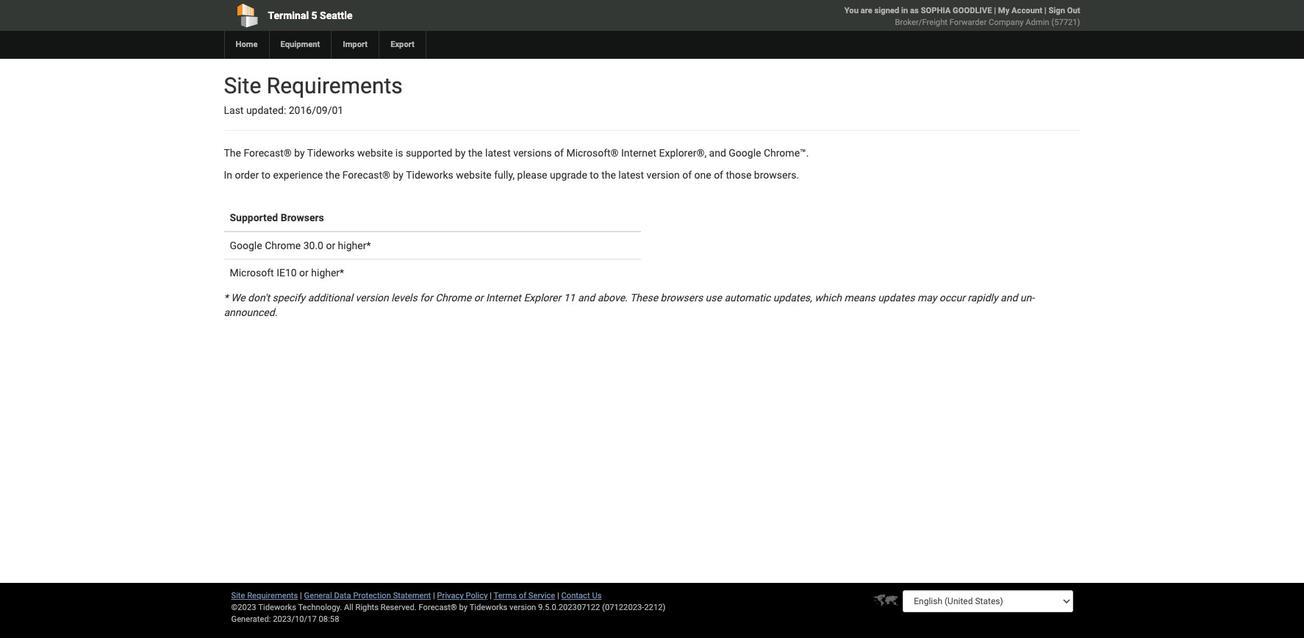 Task type: vqa. For each thing, say whether or not it's contained in the screenshot.
by within the "Site Requirements | General Data Protection Statement | Privacy Policy | Terms of Service | Contact Us ©2023 Tideworks Technology. All Rights Reserved. Forecast® by Tideworks version 9.5.0.202307122 (07122023-2212) Generated: 2023/10/17 08:58"
yes



Task type: describe. For each thing, give the bounding box(es) containing it.
1 vertical spatial higher*
[[311, 267, 344, 279]]

broker/freight
[[895, 18, 948, 27]]

microsoft ie10 or higher*
[[230, 267, 344, 279]]

1 vertical spatial website
[[456, 169, 492, 181]]

| right policy
[[490, 591, 492, 601]]

browsers
[[661, 292, 703, 304]]

use
[[706, 292, 722, 304]]

company
[[989, 18, 1024, 27]]

internet inside * we don't specify additional version levels for chrome or internet explorer 11 and above. these browsers use automatic updates, which means updates may occur rapidly and un- announced.
[[486, 292, 521, 304]]

2023/10/17
[[273, 615, 317, 624]]

0 vertical spatial higher*
[[338, 240, 371, 252]]

(07122023-
[[602, 603, 644, 613]]

1 vertical spatial tideworks
[[406, 169, 454, 181]]

by inside the 'site requirements | general data protection statement | privacy policy | terms of service | contact us ©2023 tideworks technology. all rights reserved. forecast® by tideworks version 9.5.0.202307122 (07122023-2212) generated: 2023/10/17 08:58'
[[459, 603, 468, 613]]

chrome™.
[[764, 147, 809, 159]]

browsers.
[[754, 169, 799, 181]]

08:58
[[319, 615, 339, 624]]

0 horizontal spatial and
[[578, 292, 595, 304]]

goodlive
[[953, 6, 992, 15]]

0 vertical spatial website
[[357, 147, 393, 159]]

site for site requirements | general data protection statement | privacy policy | terms of service | contact us ©2023 tideworks technology. all rights reserved. forecast® by tideworks version 9.5.0.202307122 (07122023-2212) generated: 2023/10/17 08:58
[[231, 591, 245, 601]]

| up 9.5.0.202307122
[[557, 591, 559, 601]]

9.5.0.202307122
[[538, 603, 600, 613]]

0 horizontal spatial the
[[325, 169, 340, 181]]

import link
[[331, 31, 379, 59]]

don't
[[248, 292, 270, 304]]

terminal 5 seattle
[[268, 10, 353, 21]]

sophia
[[921, 6, 951, 15]]

these
[[630, 292, 658, 304]]

updates
[[878, 292, 915, 304]]

site requirements last updated: 2016/09/01
[[224, 73, 403, 116]]

| left general
[[300, 591, 302, 601]]

my account link
[[998, 6, 1043, 15]]

you are signed in as sophia goodlive | my account | sign out broker/freight forwarder company admin (57721)
[[845, 6, 1081, 27]]

ie10
[[277, 267, 297, 279]]

updates,
[[773, 292, 812, 304]]

general
[[304, 591, 332, 601]]

forwarder
[[950, 18, 987, 27]]

order
[[235, 169, 259, 181]]

signed
[[875, 6, 899, 15]]

fully,
[[494, 169, 515, 181]]

of inside the 'site requirements | general data protection statement | privacy policy | terms of service | contact us ©2023 tideworks technology. all rights reserved. forecast® by tideworks version 9.5.0.202307122 (07122023-2212) generated: 2023/10/17 08:58'
[[519, 591, 527, 601]]

in order to experience the forecast® by tideworks website fully, please upgrade to the latest version of one of those browsers.
[[224, 169, 799, 181]]

policy
[[466, 591, 488, 601]]

30.0
[[303, 240, 324, 252]]

in
[[224, 169, 232, 181]]

site requirements link
[[231, 591, 298, 601]]

microsoft®
[[566, 147, 619, 159]]

terms
[[494, 591, 517, 601]]

automatic
[[725, 292, 771, 304]]

versions
[[513, 147, 552, 159]]

(57721)
[[1052, 18, 1081, 27]]

experience
[[273, 169, 323, 181]]

version inside the 'site requirements | general data protection statement | privacy policy | terms of service | contact us ©2023 tideworks technology. all rights reserved. forecast® by tideworks version 9.5.0.202307122 (07122023-2212) generated: 2023/10/17 08:58'
[[510, 603, 536, 613]]

is
[[395, 147, 403, 159]]

rapidly
[[968, 292, 998, 304]]

rights
[[356, 603, 379, 613]]

my
[[998, 6, 1010, 15]]

forecast® inside the 'site requirements | general data protection statement | privacy policy | terms of service | contact us ©2023 tideworks technology. all rights reserved. forecast® by tideworks version 9.5.0.202307122 (07122023-2212) generated: 2023/10/17 08:58'
[[419, 603, 457, 613]]

contact us link
[[561, 591, 602, 601]]

statement
[[393, 591, 431, 601]]

general data protection statement link
[[304, 591, 431, 601]]

sign out link
[[1049, 6, 1081, 15]]

admin
[[1026, 18, 1050, 27]]

equipment link
[[269, 31, 331, 59]]

0 vertical spatial tideworks
[[307, 147, 355, 159]]

sign
[[1049, 6, 1065, 15]]

privacy policy link
[[437, 591, 488, 601]]

last
[[224, 104, 244, 116]]

1 to from the left
[[261, 169, 271, 181]]

tideworks inside the 'site requirements | general data protection statement | privacy policy | terms of service | contact us ©2023 tideworks technology. all rights reserved. forecast® by tideworks version 9.5.0.202307122 (07122023-2212) generated: 2023/10/17 08:58'
[[470, 603, 508, 613]]

import
[[343, 40, 368, 49]]

for
[[420, 292, 433, 304]]

of right the one
[[714, 169, 724, 181]]

generated:
[[231, 615, 271, 624]]

version inside * we don't specify additional version levels for chrome or internet explorer 11 and above. these browsers use automatic updates, which means updates may occur rapidly and un- announced.
[[356, 292, 389, 304]]

home
[[236, 40, 258, 49]]

those
[[726, 169, 752, 181]]

levels
[[391, 292, 417, 304]]

we
[[231, 292, 245, 304]]

5
[[311, 10, 317, 21]]

may
[[918, 292, 937, 304]]

upgrade
[[550, 169, 587, 181]]

export
[[391, 40, 415, 49]]



Task type: locate. For each thing, give the bounding box(es) containing it.
google up microsoft
[[230, 240, 262, 252]]

account
[[1012, 6, 1043, 15]]

1 horizontal spatial chrome
[[435, 292, 472, 304]]

0 horizontal spatial to
[[261, 169, 271, 181]]

0 horizontal spatial website
[[357, 147, 393, 159]]

microsoft
[[230, 267, 274, 279]]

browsers
[[281, 212, 324, 224]]

forecast® up order
[[244, 147, 292, 159]]

tideworks down policy
[[470, 603, 508, 613]]

1 horizontal spatial to
[[590, 169, 599, 181]]

*
[[224, 292, 228, 304]]

site for site requirements last updated: 2016/09/01
[[224, 73, 261, 99]]

data
[[334, 591, 351, 601]]

requirements inside the 'site requirements | general data protection statement | privacy policy | terms of service | contact us ©2023 tideworks technology. all rights reserved. forecast® by tideworks version 9.5.0.202307122 (07122023-2212) generated: 2023/10/17 08:58'
[[247, 591, 298, 601]]

all
[[344, 603, 353, 613]]

seattle
[[320, 10, 353, 21]]

1 horizontal spatial internet
[[621, 147, 657, 159]]

by up experience
[[294, 147, 305, 159]]

requirements inside site requirements last updated: 2016/09/01
[[267, 73, 403, 99]]

by down is
[[393, 169, 404, 181]]

2 horizontal spatial the
[[602, 169, 616, 181]]

of left the one
[[683, 169, 692, 181]]

please
[[517, 169, 547, 181]]

1 horizontal spatial version
[[510, 603, 536, 613]]

and up the one
[[709, 147, 726, 159]]

announced.
[[224, 307, 277, 319]]

as
[[910, 6, 919, 15]]

google up those
[[729, 147, 761, 159]]

terms of service link
[[494, 591, 555, 601]]

to down the microsoft®
[[590, 169, 599, 181]]

1 vertical spatial google
[[230, 240, 262, 252]]

service
[[529, 591, 555, 601]]

you
[[845, 6, 859, 15]]

or right ie10
[[299, 267, 309, 279]]

specify
[[272, 292, 305, 304]]

requirements
[[267, 73, 403, 99], [247, 591, 298, 601]]

or inside * we don't specify additional version levels for chrome or internet explorer 11 and above. these browsers use automatic updates, which means updates may occur rapidly and un- announced.
[[474, 292, 483, 304]]

chrome inside * we don't specify additional version levels for chrome or internet explorer 11 and above. these browsers use automatic updates, which means updates may occur rapidly and un- announced.
[[435, 292, 472, 304]]

1 horizontal spatial tideworks
[[406, 169, 454, 181]]

| left the sign
[[1045, 6, 1047, 15]]

1 vertical spatial latest
[[619, 169, 644, 181]]

protection
[[353, 591, 391, 601]]

site up generated:
[[231, 591, 245, 601]]

or right for
[[474, 292, 483, 304]]

requirements for site requirements last updated: 2016/09/01
[[267, 73, 403, 99]]

version down the explorer®,
[[647, 169, 680, 181]]

2016/09/01
[[289, 104, 344, 116]]

internet
[[621, 147, 657, 159], [486, 292, 521, 304]]

0 vertical spatial site
[[224, 73, 261, 99]]

google chrome 30.0 or higher*
[[230, 240, 371, 252]]

0 horizontal spatial chrome
[[265, 240, 301, 252]]

| left privacy
[[433, 591, 435, 601]]

version left levels
[[356, 292, 389, 304]]

1 vertical spatial requirements
[[247, 591, 298, 601]]

by right supported on the left
[[455, 147, 466, 159]]

requirements up 2016/09/01
[[267, 73, 403, 99]]

site inside site requirements last updated: 2016/09/01
[[224, 73, 261, 99]]

1 vertical spatial version
[[356, 292, 389, 304]]

0 vertical spatial chrome
[[265, 240, 301, 252]]

2212)
[[644, 603, 666, 613]]

supported browsers
[[230, 212, 324, 224]]

explorer®,
[[659, 147, 707, 159]]

above.
[[598, 292, 628, 304]]

2 horizontal spatial or
[[474, 292, 483, 304]]

google
[[729, 147, 761, 159], [230, 240, 262, 252]]

equipment
[[281, 40, 320, 49]]

the up in order to experience the forecast® by tideworks website fully, please upgrade to the latest version of one of those browsers.
[[468, 147, 483, 159]]

reserved.
[[381, 603, 417, 613]]

supported
[[230, 212, 278, 224]]

un-
[[1020, 292, 1035, 304]]

to
[[261, 169, 271, 181], [590, 169, 599, 181]]

latest
[[485, 147, 511, 159], [619, 169, 644, 181]]

requirements up ©2023 tideworks
[[247, 591, 298, 601]]

0 vertical spatial or
[[326, 240, 335, 252]]

2 horizontal spatial forecast®
[[419, 603, 457, 613]]

0 vertical spatial forecast®
[[244, 147, 292, 159]]

0 horizontal spatial or
[[299, 267, 309, 279]]

1 vertical spatial internet
[[486, 292, 521, 304]]

to right order
[[261, 169, 271, 181]]

website left is
[[357, 147, 393, 159]]

by
[[294, 147, 305, 159], [455, 147, 466, 159], [393, 169, 404, 181], [459, 603, 468, 613]]

chrome up ie10
[[265, 240, 301, 252]]

website
[[357, 147, 393, 159], [456, 169, 492, 181]]

0 horizontal spatial tideworks
[[307, 147, 355, 159]]

and
[[709, 147, 726, 159], [578, 292, 595, 304], [1001, 292, 1018, 304]]

additional
[[308, 292, 353, 304]]

1 vertical spatial site
[[231, 591, 245, 601]]

by down privacy policy link
[[459, 603, 468, 613]]

0 horizontal spatial internet
[[486, 292, 521, 304]]

1 horizontal spatial website
[[456, 169, 492, 181]]

tideworks down supported on the left
[[406, 169, 454, 181]]

and right the 11
[[578, 292, 595, 304]]

latest down the microsoft®
[[619, 169, 644, 181]]

the right experience
[[325, 169, 340, 181]]

2 vertical spatial forecast®
[[419, 603, 457, 613]]

technology.
[[298, 603, 342, 613]]

site up last
[[224, 73, 261, 99]]

requirements for site requirements | general data protection statement | privacy policy | terms of service | contact us ©2023 tideworks technology. all rights reserved. forecast® by tideworks version 9.5.0.202307122 (07122023-2212) generated: 2023/10/17 08:58
[[247, 591, 298, 601]]

site requirements | general data protection statement | privacy policy | terms of service | contact us ©2023 tideworks technology. all rights reserved. forecast® by tideworks version 9.5.0.202307122 (07122023-2212) generated: 2023/10/17 08:58
[[231, 591, 666, 624]]

1 horizontal spatial latest
[[619, 169, 644, 181]]

1 horizontal spatial or
[[326, 240, 335, 252]]

0 horizontal spatial latest
[[485, 147, 511, 159]]

out
[[1067, 6, 1081, 15]]

forecast® down privacy
[[419, 603, 457, 613]]

us
[[592, 591, 602, 601]]

site inside the 'site requirements | general data protection statement | privacy policy | terms of service | contact us ©2023 tideworks technology. all rights reserved. forecast® by tideworks version 9.5.0.202307122 (07122023-2212) generated: 2023/10/17 08:58'
[[231, 591, 245, 601]]

internet left the explorer®,
[[621, 147, 657, 159]]

supported
[[406, 147, 453, 159]]

site
[[224, 73, 261, 99], [231, 591, 245, 601]]

1 horizontal spatial google
[[729, 147, 761, 159]]

or
[[326, 240, 335, 252], [299, 267, 309, 279], [474, 292, 483, 304]]

which
[[815, 292, 842, 304]]

0 vertical spatial internet
[[621, 147, 657, 159]]

or right the 30.0
[[326, 240, 335, 252]]

2 horizontal spatial and
[[1001, 292, 1018, 304]]

0 vertical spatial google
[[729, 147, 761, 159]]

privacy
[[437, 591, 464, 601]]

internet left explorer
[[486, 292, 521, 304]]

2 vertical spatial tideworks
[[470, 603, 508, 613]]

0 vertical spatial version
[[647, 169, 680, 181]]

2 vertical spatial version
[[510, 603, 536, 613]]

* we don't specify additional version levels for chrome or internet explorer 11 and above. these browsers use automatic updates, which means updates may occur rapidly and un- announced.
[[224, 292, 1035, 319]]

0 vertical spatial latest
[[485, 147, 511, 159]]

updated:
[[246, 104, 286, 116]]

home link
[[224, 31, 269, 59]]

website left fully,
[[456, 169, 492, 181]]

terminal
[[268, 10, 309, 21]]

export link
[[379, 31, 426, 59]]

of
[[554, 147, 564, 159], [683, 169, 692, 181], [714, 169, 724, 181], [519, 591, 527, 601]]

| left the my
[[994, 6, 996, 15]]

2 to from the left
[[590, 169, 599, 181]]

tideworks
[[307, 147, 355, 159], [406, 169, 454, 181], [470, 603, 508, 613]]

forecast® right experience
[[342, 169, 391, 181]]

chrome right for
[[435, 292, 472, 304]]

higher* up additional
[[311, 267, 344, 279]]

of up the upgrade
[[554, 147, 564, 159]]

explorer
[[524, 292, 561, 304]]

1 horizontal spatial and
[[709, 147, 726, 159]]

occur
[[940, 292, 965, 304]]

one
[[695, 169, 712, 181]]

1 vertical spatial or
[[299, 267, 309, 279]]

version down the 'terms of service' "link"
[[510, 603, 536, 613]]

1 horizontal spatial forecast®
[[342, 169, 391, 181]]

0 horizontal spatial google
[[230, 240, 262, 252]]

2 vertical spatial or
[[474, 292, 483, 304]]

the down the microsoft®
[[602, 169, 616, 181]]

higher* right the 30.0
[[338, 240, 371, 252]]

and left un- on the right top of the page
[[1001, 292, 1018, 304]]

latest up fully,
[[485, 147, 511, 159]]

tideworks up experience
[[307, 147, 355, 159]]

|
[[994, 6, 996, 15], [1045, 6, 1047, 15], [300, 591, 302, 601], [433, 591, 435, 601], [490, 591, 492, 601], [557, 591, 559, 601]]

of right terms
[[519, 591, 527, 601]]

2 horizontal spatial tideworks
[[470, 603, 508, 613]]

0 vertical spatial requirements
[[267, 73, 403, 99]]

the forecast® by tideworks website is supported by the latest versions of microsoft® internet explorer®, and google chrome™.
[[224, 147, 809, 159]]

0 horizontal spatial forecast®
[[244, 147, 292, 159]]

1 horizontal spatial the
[[468, 147, 483, 159]]

in
[[902, 6, 908, 15]]

means
[[844, 292, 876, 304]]

11
[[564, 292, 575, 304]]

1 vertical spatial forecast®
[[342, 169, 391, 181]]

2 horizontal spatial version
[[647, 169, 680, 181]]

0 horizontal spatial version
[[356, 292, 389, 304]]

terminal 5 seattle link
[[224, 0, 568, 31]]

are
[[861, 6, 873, 15]]

contact
[[561, 591, 590, 601]]

1 vertical spatial chrome
[[435, 292, 472, 304]]



